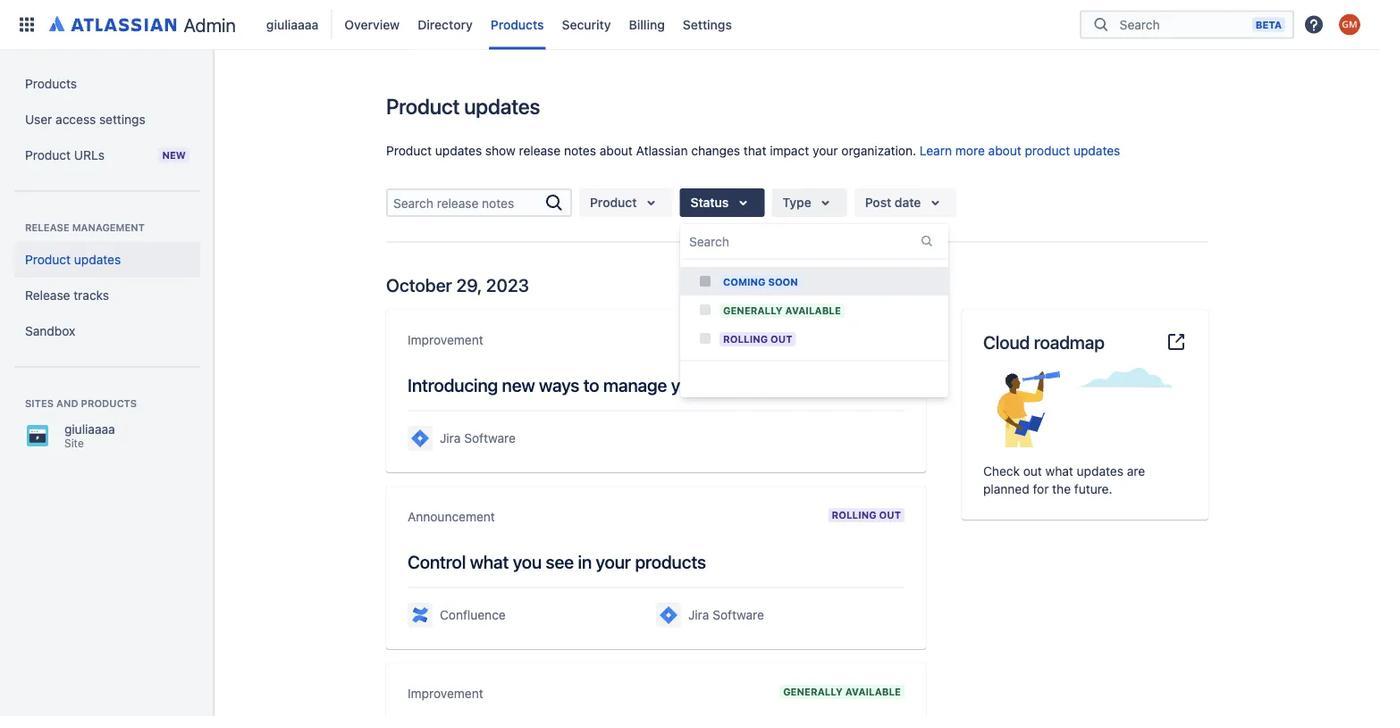 Task type: vqa. For each thing, say whether or not it's contained in the screenshot.
TRACKS
yes



Task type: locate. For each thing, give the bounding box(es) containing it.
0 vertical spatial generally
[[723, 305, 783, 317]]

product urls
[[25, 148, 105, 163]]

1 horizontal spatial generally
[[783, 687, 843, 699]]

giuliaaaa for giuliaaaa site
[[64, 422, 115, 437]]

updates inside check out what updates are planned for the future.
[[1077, 464, 1124, 479]]

your right impact
[[813, 143, 838, 158]]

0 horizontal spatial rolling
[[723, 334, 768, 345]]

0 vertical spatial generally available
[[723, 305, 841, 317]]

0 vertical spatial jira
[[440, 431, 461, 446]]

product updates inside product updates link
[[25, 253, 121, 267]]

giuliaaaa
[[266, 17, 319, 32], [64, 422, 115, 437]]

product up release tracks
[[25, 253, 71, 267]]

0 horizontal spatial jira
[[440, 431, 461, 446]]

sandbox link
[[14, 314, 200, 350]]

confluence image
[[409, 605, 431, 627]]

0 vertical spatial products link
[[485, 10, 549, 39]]

search
[[689, 235, 729, 249]]

tracks
[[74, 288, 109, 303]]

products
[[81, 398, 137, 410], [635, 552, 706, 573]]

product updates
[[386, 94, 540, 119], [25, 253, 121, 267]]

1 horizontal spatial rolling out
[[832, 510, 901, 522]]

your right manage at the left bottom of the page
[[671, 375, 706, 396]]

1 release from the top
[[25, 222, 69, 234]]

0 vertical spatial improvement
[[408, 333, 483, 348]]

0 horizontal spatial jira software
[[440, 431, 516, 446]]

jira
[[440, 431, 461, 446], [688, 608, 709, 623]]

about right more
[[988, 143, 1021, 158]]

2 release from the top
[[25, 288, 70, 303]]

your for products
[[596, 552, 631, 573]]

giuliaaaa inside global navigation 'element'
[[266, 17, 319, 32]]

0 horizontal spatial your
[[596, 552, 631, 573]]

admin link
[[43, 10, 243, 39]]

1 horizontal spatial out
[[879, 510, 901, 522]]

products link up settings
[[14, 66, 200, 102]]

your right in
[[596, 552, 631, 573]]

0 vertical spatial products
[[491, 17, 544, 32]]

control what you see in your products
[[408, 552, 706, 573]]

see
[[546, 552, 574, 573]]

organization.
[[841, 143, 916, 158]]

release for release tracks
[[25, 288, 70, 303]]

products left security
[[491, 17, 544, 32]]

1 horizontal spatial rolling
[[832, 510, 877, 522]]

out
[[771, 334, 792, 345], [879, 510, 901, 522]]

0 horizontal spatial products link
[[14, 66, 200, 102]]

giuliaaaa left overview
[[266, 17, 319, 32]]

atlassian image
[[49, 13, 177, 34], [49, 13, 177, 34]]

1 improvement from the top
[[408, 333, 483, 348]]

post date
[[865, 195, 921, 210]]

improvement up introducing
[[408, 333, 483, 348]]

future.
[[1074, 482, 1113, 497]]

product updates link
[[14, 242, 200, 278]]

1 horizontal spatial software
[[713, 608, 764, 623]]

1 vertical spatial giuliaaaa
[[64, 422, 115, 437]]

1 vertical spatial generally available
[[783, 687, 901, 699]]

product
[[386, 94, 460, 119], [386, 143, 432, 158], [25, 148, 71, 163], [590, 195, 637, 210], [25, 253, 71, 267]]

1 vertical spatial release
[[25, 288, 70, 303]]

improvement
[[408, 333, 483, 348], [408, 687, 483, 702]]

products up giuliaaaa site
[[81, 398, 137, 410]]

updates up future.
[[1077, 464, 1124, 479]]

1 vertical spatial improvement
[[408, 687, 483, 702]]

1 vertical spatial product updates
[[25, 253, 121, 267]]

overview link
[[339, 10, 405, 39]]

product updates up show
[[386, 94, 540, 119]]

release tracks
[[25, 288, 109, 303]]

2023
[[486, 274, 529, 295]]

0 vertical spatial available
[[785, 305, 841, 317]]

1 horizontal spatial what
[[1045, 464, 1073, 479]]

what left you
[[470, 552, 509, 573]]

0 horizontal spatial products
[[25, 76, 77, 91]]

0 vertical spatial rolling out
[[723, 334, 792, 345]]

check out what updates are planned for the future.
[[983, 464, 1145, 497]]

product updates show release notes about atlassian changes that impact your organization. learn more about product updates
[[386, 143, 1120, 158]]

what up the the
[[1045, 464, 1073, 479]]

settings
[[683, 17, 732, 32]]

1 vertical spatial rolling out
[[832, 510, 901, 522]]

0 horizontal spatial rolling out
[[723, 334, 792, 345]]

1 vertical spatial products
[[25, 76, 77, 91]]

2 vertical spatial your
[[596, 552, 631, 573]]

product
[[1025, 143, 1070, 158]]

site
[[64, 437, 84, 450]]

soon
[[768, 277, 798, 288]]

admin banner
[[0, 0, 1380, 50]]

Search field
[[1114, 9, 1252, 41]]

jira software
[[440, 431, 516, 446], [688, 608, 764, 623]]

about right notes
[[600, 143, 633, 158]]

products link
[[485, 10, 549, 39], [14, 66, 200, 102]]

0 vertical spatial release
[[25, 222, 69, 234]]

1 horizontal spatial products
[[491, 17, 544, 32]]

what
[[1045, 464, 1073, 479], [470, 552, 509, 573]]

1 vertical spatial your
[[671, 375, 706, 396]]

products up user
[[25, 76, 77, 91]]

notes
[[564, 143, 596, 158]]

improvement down confluence icon
[[408, 687, 483, 702]]

rolling out
[[723, 334, 792, 345], [832, 510, 901, 522]]

product down directory link
[[386, 94, 460, 119]]

release for release management
[[25, 222, 69, 234]]

about
[[600, 143, 633, 158], [988, 143, 1021, 158]]

1 horizontal spatial products
[[635, 552, 706, 573]]

global navigation element
[[11, 0, 1080, 50]]

search image
[[543, 192, 565, 214]]

your
[[813, 143, 838, 158], [671, 375, 706, 396], [596, 552, 631, 573]]

security
[[562, 17, 611, 32]]

updates right product
[[1074, 143, 1120, 158]]

rolling
[[723, 334, 768, 345], [832, 510, 877, 522]]

release up sandbox
[[25, 288, 70, 303]]

1 vertical spatial jira software
[[688, 608, 764, 623]]

release
[[519, 143, 561, 158]]

products
[[491, 17, 544, 32], [25, 76, 77, 91]]

are
[[1127, 464, 1145, 479]]

coming soon
[[723, 277, 798, 288]]

generally available
[[723, 305, 841, 317], [783, 687, 901, 699]]

jira software image
[[409, 428, 431, 450], [658, 605, 679, 627], [658, 605, 679, 627]]

release left management
[[25, 222, 69, 234]]

0 vertical spatial products
[[81, 398, 137, 410]]

1 vertical spatial what
[[470, 552, 509, 573]]

1 horizontal spatial product updates
[[386, 94, 540, 119]]

0 vertical spatial software
[[464, 431, 516, 446]]

confluence
[[440, 608, 506, 623]]

appswitcher icon image
[[16, 14, 38, 35]]

1 horizontal spatial giuliaaaa
[[266, 17, 319, 32]]

giuliaaaa site
[[64, 422, 115, 450]]

cloud
[[983, 332, 1030, 353]]

1 horizontal spatial available
[[845, 687, 901, 699]]

0 vertical spatial what
[[1045, 464, 1073, 479]]

0 horizontal spatial giuliaaaa
[[64, 422, 115, 437]]

that
[[744, 143, 766, 158]]

0 horizontal spatial product updates
[[25, 253, 121, 267]]

1 vertical spatial software
[[713, 608, 764, 623]]

Search text field
[[388, 190, 543, 215]]

0 horizontal spatial about
[[600, 143, 633, 158]]

1 horizontal spatial your
[[671, 375, 706, 396]]

0 vertical spatial giuliaaaa
[[266, 17, 319, 32]]

product updates down release management
[[25, 253, 121, 267]]

control
[[408, 552, 466, 573]]

release
[[25, 222, 69, 234], [25, 288, 70, 303]]

new
[[502, 375, 535, 396]]

0 vertical spatial your
[[813, 143, 838, 158]]

giuliaaaa down sites and products
[[64, 422, 115, 437]]

products right in
[[635, 552, 706, 573]]

product inside product updates link
[[25, 253, 71, 267]]

software
[[464, 431, 516, 446], [713, 608, 764, 623]]

1 horizontal spatial about
[[988, 143, 1021, 158]]

2 improvement from the top
[[408, 687, 483, 702]]

updates down management
[[74, 253, 121, 267]]

available
[[785, 305, 841, 317], [845, 687, 901, 699]]

0 horizontal spatial software
[[464, 431, 516, 446]]

products link left "security" link
[[485, 10, 549, 39]]

1 horizontal spatial jira
[[688, 608, 709, 623]]

in
[[578, 552, 592, 573]]

0 vertical spatial rolling
[[723, 334, 768, 345]]

product right search 'image'
[[590, 195, 637, 210]]

planned
[[983, 482, 1029, 497]]

giuliaaaa link
[[261, 10, 324, 39]]

generally
[[723, 305, 783, 317], [783, 687, 843, 699]]

0 horizontal spatial out
[[771, 334, 792, 345]]



Task type: describe. For each thing, give the bounding box(es) containing it.
release management
[[25, 222, 145, 234]]

confluence image
[[409, 605, 431, 627]]

cloud roadmap
[[983, 332, 1105, 353]]

impact
[[770, 143, 809, 158]]

1 vertical spatial jira
[[688, 608, 709, 623]]

access
[[56, 112, 96, 127]]

settings
[[99, 112, 145, 127]]

roadmap
[[1034, 332, 1105, 353]]

0 horizontal spatial generally
[[723, 305, 783, 317]]

search icon image
[[1091, 16, 1112, 34]]

notifications
[[710, 375, 808, 396]]

october
[[386, 274, 452, 295]]

learn more about product updates link
[[920, 143, 1120, 158]]

user access settings
[[25, 112, 145, 127]]

new
[[162, 150, 186, 161]]

coming
[[723, 277, 766, 288]]

release tracks link
[[14, 278, 200, 314]]

admin
[[184, 13, 236, 36]]

0 vertical spatial jira software
[[440, 431, 516, 446]]

1 vertical spatial rolling
[[832, 510, 877, 522]]

security link
[[556, 10, 616, 39]]

show
[[485, 143, 516, 158]]

toggle navigation image
[[197, 72, 236, 107]]

user access settings link
[[14, 102, 200, 138]]

post date button
[[854, 189, 957, 217]]

giuliaaaa for giuliaaaa
[[266, 17, 319, 32]]

0 vertical spatial out
[[771, 334, 792, 345]]

1 vertical spatial available
[[845, 687, 901, 699]]

type button
[[772, 189, 847, 217]]

product down user
[[25, 148, 71, 163]]

account image
[[1339, 14, 1361, 35]]

0 horizontal spatial products
[[81, 398, 137, 410]]

announcement
[[408, 510, 495, 525]]

type
[[782, 195, 811, 210]]

sandbox
[[25, 324, 75, 339]]

jira software image
[[409, 428, 431, 450]]

product button
[[579, 189, 673, 217]]

status button
[[680, 189, 765, 217]]

october 29, 2023
[[386, 274, 529, 295]]

what inside check out what updates are planned for the future.
[[1045, 464, 1073, 479]]

1 horizontal spatial jira software
[[688, 608, 764, 623]]

29,
[[456, 274, 482, 295]]

1 vertical spatial products
[[635, 552, 706, 573]]

0 horizontal spatial available
[[785, 305, 841, 317]]

manage
[[603, 375, 667, 396]]

0 vertical spatial product updates
[[386, 94, 540, 119]]

2 about from the left
[[988, 143, 1021, 158]]

billing link
[[623, 10, 670, 39]]

the
[[1052, 482, 1071, 497]]

date
[[895, 195, 921, 210]]

sites and products
[[25, 398, 137, 410]]

changes
[[691, 143, 740, 158]]

help icon image
[[1303, 14, 1325, 35]]

for
[[1033, 482, 1049, 497]]

to
[[583, 375, 599, 396]]

open datetime selection image
[[925, 192, 946, 214]]

out
[[1023, 464, 1042, 479]]

1 horizontal spatial products link
[[485, 10, 549, 39]]

post
[[865, 195, 891, 210]]

directory link
[[412, 10, 478, 39]]

check
[[983, 464, 1020, 479]]

learn
[[920, 143, 952, 158]]

directory
[[418, 17, 473, 32]]

product up search text field
[[386, 143, 432, 158]]

atlassian
[[636, 143, 688, 158]]

1 vertical spatial products link
[[14, 66, 200, 102]]

and
[[56, 398, 78, 410]]

user
[[25, 112, 52, 127]]

status
[[691, 195, 729, 210]]

more
[[955, 143, 985, 158]]

you
[[513, 552, 542, 573]]

2 horizontal spatial your
[[813, 143, 838, 158]]

updates left show
[[435, 143, 482, 158]]

products inside global navigation 'element'
[[491, 17, 544, 32]]

product inside product popup button
[[590, 195, 637, 210]]

0 horizontal spatial what
[[470, 552, 509, 573]]

1 vertical spatial out
[[879, 510, 901, 522]]

overview
[[345, 17, 400, 32]]

sites
[[25, 398, 54, 410]]

beta
[[1256, 19, 1282, 30]]

ways
[[539, 375, 579, 396]]

1 vertical spatial generally
[[783, 687, 843, 699]]

updates up show
[[464, 94, 540, 119]]

urls
[[74, 148, 105, 163]]

introducing
[[408, 375, 498, 396]]

1 about from the left
[[600, 143, 633, 158]]

settings link
[[677, 10, 737, 39]]

introducing new ways to manage your notifications
[[408, 375, 808, 396]]

your for notifications
[[671, 375, 706, 396]]

management
[[72, 222, 145, 234]]

billing
[[629, 17, 665, 32]]



